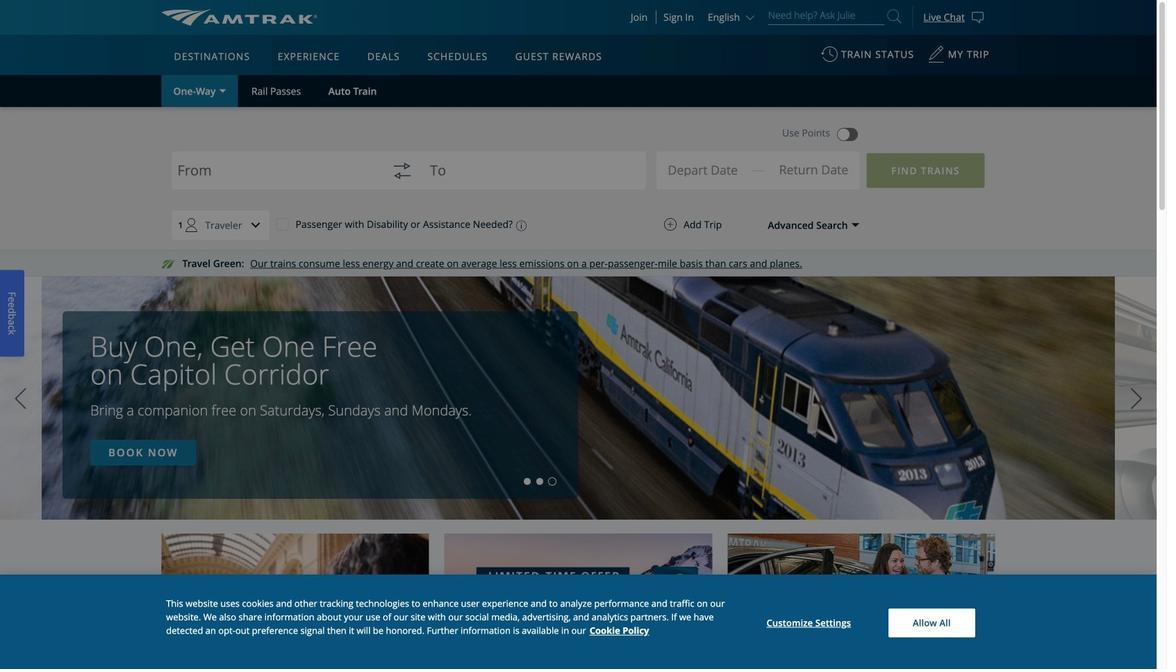 Task type: describe. For each thing, give the bounding box(es) containing it.
slide 1 tab
[[524, 478, 531, 485]]

amtrak guest rewards preferred mastercard image
[[182, 608, 217, 660]]

slide 2 tab
[[537, 478, 544, 485]]

from 'edit required blank' element
[[178, 166, 375, 185]]

amtrak image
[[162, 9, 317, 26]]

person snaps picture of chicago union station interior image
[[162, 514, 429, 669]]

amtrak credit card image
[[445, 514, 713, 669]]

choose a slide to display tab list
[[0, 478, 559, 485]]



Task type: vqa. For each thing, say whether or not it's contained in the screenshot.
rightmost the will
no



Task type: locate. For each thing, give the bounding box(es) containing it.
more information about accessible travel requests. image
[[513, 221, 527, 231]]

None checkbox
[[276, 218, 289, 230]]

banner
[[0, 0, 1157, 321]]

Please enter your search item search field
[[769, 7, 885, 25]]

regions map image
[[213, 116, 547, 311]]

search icon image
[[888, 7, 902, 26]]

slide 3 tab
[[549, 478, 556, 485]]

plus icon image
[[665, 218, 677, 231]]

previous image
[[10, 382, 31, 417]]

amtrak sustains leaf icon image
[[162, 260, 176, 269]]

switch departure and arrival stations. image
[[386, 154, 419, 188]]

to 'edit required blank' element
[[430, 166, 627, 185]]

next image
[[1127, 382, 1148, 417]]

application
[[213, 116, 547, 311]]



